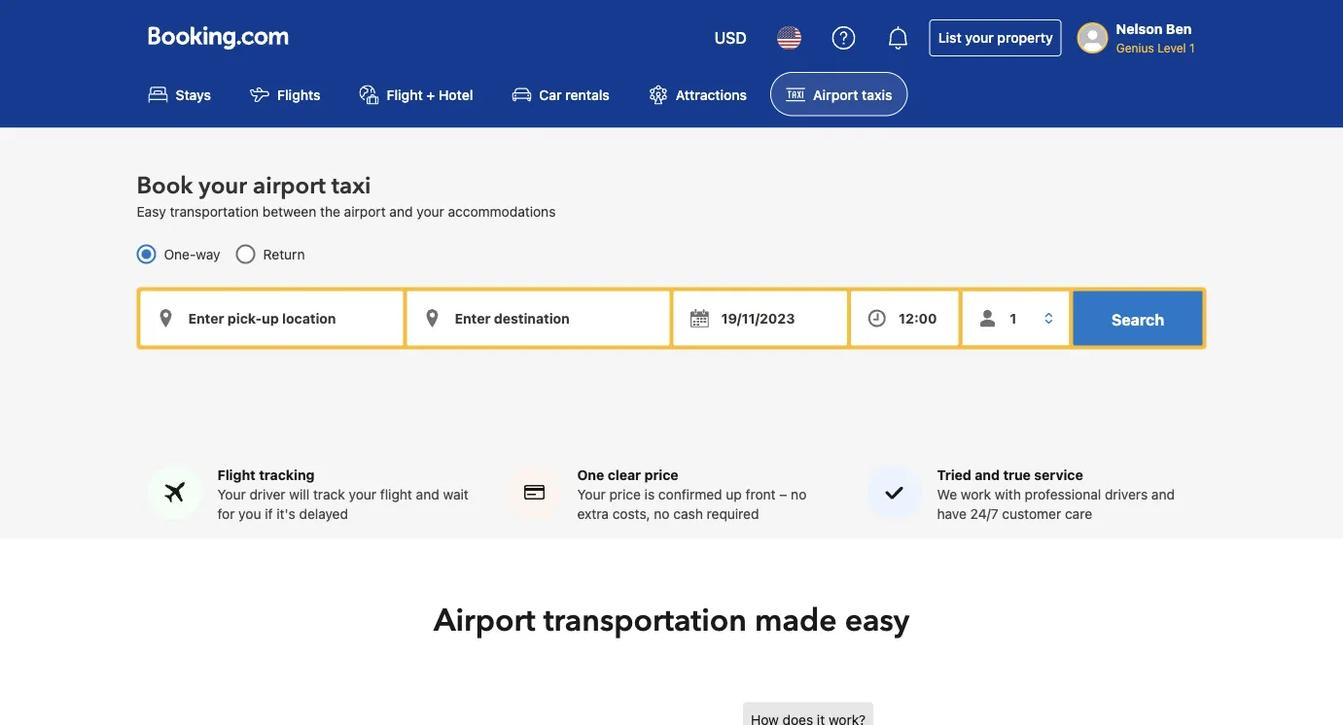 Task type: locate. For each thing, give the bounding box(es) containing it.
usd
[[715, 29, 747, 47]]

1 vertical spatial flight
[[218, 467, 256, 483]]

0 vertical spatial flight
[[387, 86, 423, 102]]

your left accommodations on the top
[[417, 203, 445, 219]]

and inside flight tracking your driver will track your flight and wait for you if it's delayed
[[416, 487, 440, 503]]

0 vertical spatial transportation
[[170, 203, 259, 219]]

19/11/2023 button
[[674, 291, 848, 346]]

up
[[726, 487, 742, 503]]

0 horizontal spatial airport
[[253, 170, 326, 202]]

and right drivers
[[1152, 487, 1176, 503]]

customer
[[1003, 506, 1062, 522]]

and up work
[[975, 467, 1000, 483]]

flights link
[[235, 72, 336, 116]]

rentals
[[566, 86, 610, 102]]

and
[[390, 203, 413, 219], [975, 467, 1000, 483], [416, 487, 440, 503], [1152, 487, 1176, 503]]

transportation
[[170, 203, 259, 219], [544, 600, 747, 643]]

your inside flight tracking your driver will track your flight and wait for you if it's delayed
[[349, 487, 377, 503]]

1 vertical spatial no
[[654, 506, 670, 522]]

your
[[218, 487, 246, 503], [578, 487, 606, 503]]

0 horizontal spatial flight
[[218, 467, 256, 483]]

your down one at the left
[[578, 487, 606, 503]]

0 vertical spatial airport
[[253, 170, 326, 202]]

no
[[791, 487, 807, 503], [654, 506, 670, 522]]

1 vertical spatial price
[[610, 487, 641, 503]]

1 vertical spatial transportation
[[544, 600, 747, 643]]

flight
[[387, 86, 423, 102], [218, 467, 256, 483]]

1 your from the left
[[218, 487, 246, 503]]

level
[[1158, 41, 1187, 54]]

12:00 button
[[852, 291, 959, 346]]

airport
[[253, 170, 326, 202], [344, 203, 386, 219]]

airport down taxi at left
[[344, 203, 386, 219]]

search button
[[1074, 291, 1203, 346]]

1 horizontal spatial airport
[[344, 203, 386, 219]]

easy
[[845, 600, 910, 643]]

2 your from the left
[[578, 487, 606, 503]]

1 horizontal spatial flight
[[387, 86, 423, 102]]

flight
[[380, 487, 413, 503]]

book
[[137, 170, 193, 202]]

the
[[320, 203, 341, 219]]

required
[[707, 506, 760, 522]]

and left the wait
[[416, 487, 440, 503]]

price
[[645, 467, 679, 483], [610, 487, 641, 503]]

1 vertical spatial airport
[[434, 600, 536, 643]]

flight up the driver
[[218, 467, 256, 483]]

care
[[1066, 506, 1093, 522]]

1 horizontal spatial airport
[[814, 86, 859, 102]]

no down is
[[654, 506, 670, 522]]

tried and true service we work with professional drivers and have 24/7 customer care
[[938, 467, 1176, 522]]

price down 'clear'
[[610, 487, 641, 503]]

0 vertical spatial airport
[[814, 86, 859, 102]]

booking airport taxi image
[[744, 703, 1152, 726]]

genius
[[1117, 41, 1155, 54]]

your right the track at the left bottom of page
[[349, 487, 377, 503]]

1 vertical spatial airport
[[344, 203, 386, 219]]

0 horizontal spatial your
[[218, 487, 246, 503]]

flight left +
[[387, 86, 423, 102]]

one-way
[[164, 246, 220, 262]]

book your airport taxi easy transportation between the airport and your accommodations
[[137, 170, 556, 219]]

Enter destination text field
[[407, 291, 670, 346]]

with
[[995, 487, 1022, 503]]

0 horizontal spatial price
[[610, 487, 641, 503]]

24/7
[[971, 506, 999, 522]]

list your property link
[[930, 19, 1062, 56]]

your up "for"
[[218, 487, 246, 503]]

flight for flight tracking your driver will track your flight and wait for you if it's delayed
[[218, 467, 256, 483]]

and right the
[[390, 203, 413, 219]]

and inside book your airport taxi easy transportation between the airport and your accommodations
[[390, 203, 413, 219]]

0 vertical spatial no
[[791, 487, 807, 503]]

1 horizontal spatial price
[[645, 467, 679, 483]]

0 horizontal spatial airport
[[434, 600, 536, 643]]

professional
[[1025, 487, 1102, 503]]

true
[[1004, 467, 1032, 483]]

taxi
[[332, 170, 371, 202]]

you
[[239, 506, 261, 522]]

made
[[755, 600, 838, 643]]

attractions link
[[633, 72, 763, 116]]

airport transportation made easy
[[434, 600, 910, 643]]

1 horizontal spatial your
[[578, 487, 606, 503]]

19/11/2023
[[722, 310, 796, 326]]

price up is
[[645, 467, 679, 483]]

one-
[[164, 246, 196, 262]]

airport for airport taxis
[[814, 86, 859, 102]]

airport
[[814, 86, 859, 102], [434, 600, 536, 643]]

flight inside flight tracking your driver will track your flight and wait for you if it's delayed
[[218, 467, 256, 483]]

0 vertical spatial price
[[645, 467, 679, 483]]

airport taxis
[[814, 86, 893, 102]]

transportation inside book your airport taxi easy transportation between the airport and your accommodations
[[170, 203, 259, 219]]

confirmed
[[659, 487, 723, 503]]

airport up between
[[253, 170, 326, 202]]

for
[[218, 506, 235, 522]]

stays
[[176, 86, 211, 102]]

+
[[427, 86, 435, 102]]

flight + hotel
[[387, 86, 473, 102]]

1 horizontal spatial no
[[791, 487, 807, 503]]

–
[[780, 487, 788, 503]]

1
[[1190, 41, 1196, 54]]

easy
[[137, 203, 166, 219]]

front
[[746, 487, 776, 503]]

flight tracking your driver will track your flight and wait for you if it's delayed
[[218, 467, 469, 522]]

tracking
[[259, 467, 315, 483]]

flight inside flight + hotel link
[[387, 86, 423, 102]]

0 horizontal spatial transportation
[[170, 203, 259, 219]]

is
[[645, 487, 655, 503]]

no right – at bottom right
[[791, 487, 807, 503]]

list
[[939, 30, 962, 46]]

your
[[966, 30, 994, 46], [199, 170, 247, 202], [417, 203, 445, 219], [349, 487, 377, 503]]



Task type: vqa. For each thing, say whether or not it's contained in the screenshot.
York within New York Jan 5-Jan 6, 2 people
no



Task type: describe. For each thing, give the bounding box(es) containing it.
stays link
[[133, 72, 227, 116]]

between
[[263, 203, 317, 219]]

flight + hotel link
[[344, 72, 489, 116]]

will
[[289, 487, 310, 503]]

your right book
[[199, 170, 247, 202]]

it's
[[277, 506, 296, 522]]

search
[[1112, 310, 1165, 329]]

nelson
[[1117, 21, 1163, 37]]

car rentals
[[540, 86, 610, 102]]

list your property
[[939, 30, 1054, 46]]

your right list
[[966, 30, 994, 46]]

nelson ben genius level 1
[[1117, 21, 1196, 54]]

costs,
[[613, 506, 651, 522]]

clear
[[608, 467, 641, 483]]

1 horizontal spatial transportation
[[544, 600, 747, 643]]

service
[[1035, 467, 1084, 483]]

your inside one clear price your price is confirmed up front – no extra costs, no cash required
[[578, 487, 606, 503]]

driver
[[250, 487, 286, 503]]

work
[[961, 487, 992, 503]]

have
[[938, 506, 967, 522]]

car rentals link
[[497, 72, 626, 116]]

wait
[[443, 487, 469, 503]]

drivers
[[1106, 487, 1149, 503]]

return
[[263, 246, 305, 262]]

car
[[540, 86, 562, 102]]

track
[[313, 487, 345, 503]]

extra
[[578, 506, 609, 522]]

airport taxis link
[[771, 72, 908, 116]]

flight for flight + hotel
[[387, 86, 423, 102]]

ben
[[1167, 21, 1193, 37]]

property
[[998, 30, 1054, 46]]

taxis
[[862, 86, 893, 102]]

one
[[578, 467, 605, 483]]

attractions
[[676, 86, 747, 102]]

usd button
[[703, 15, 759, 61]]

flights
[[277, 86, 321, 102]]

your inside flight tracking your driver will track your flight and wait for you if it's delayed
[[218, 487, 246, 503]]

accommodations
[[448, 203, 556, 219]]

we
[[938, 487, 958, 503]]

delayed
[[299, 506, 348, 522]]

tried
[[938, 467, 972, 483]]

hotel
[[439, 86, 473, 102]]

airport for airport transportation made easy
[[434, 600, 536, 643]]

Enter pick-up location text field
[[141, 291, 403, 346]]

cash
[[674, 506, 703, 522]]

0 horizontal spatial no
[[654, 506, 670, 522]]

booking.com online hotel reservations image
[[148, 26, 289, 50]]

if
[[265, 506, 273, 522]]

12:00
[[899, 310, 938, 326]]

way
[[196, 246, 220, 262]]

one clear price your price is confirmed up front – no extra costs, no cash required
[[578, 467, 807, 522]]



